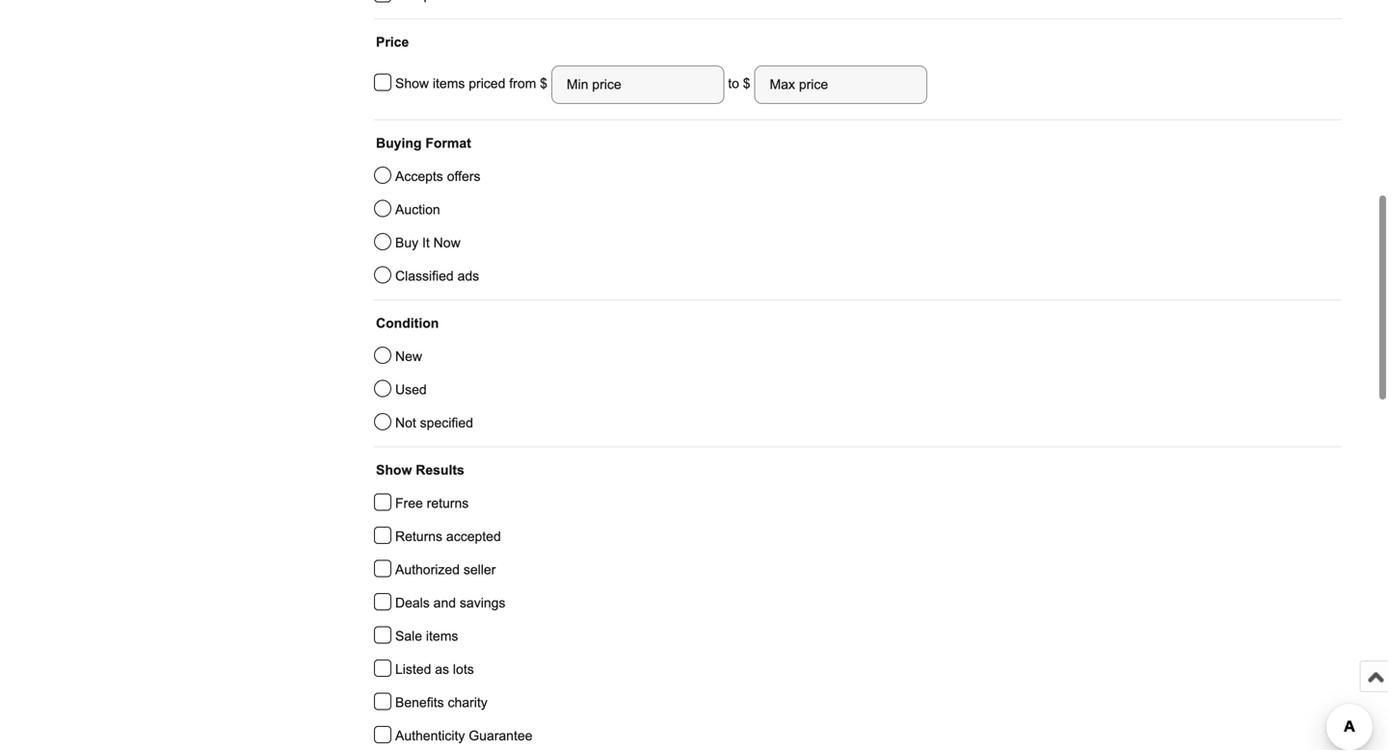 Task type: describe. For each thing, give the bounding box(es) containing it.
guarantee
[[469, 729, 532, 744]]

returns
[[395, 530, 442, 545]]

and
[[433, 596, 456, 611]]

Enter maximum price range value, $ text field
[[754, 66, 927, 104]]

authenticity guarantee
[[395, 729, 532, 744]]

buy
[[395, 236, 418, 251]]

to
[[728, 76, 739, 91]]

listed as lots
[[395, 663, 474, 678]]

classified ads
[[395, 269, 479, 284]]

listed
[[395, 663, 431, 678]]

results
[[416, 463, 464, 478]]

new
[[395, 349, 422, 364]]

not
[[395, 416, 416, 431]]

from
[[509, 76, 536, 91]]

authorized seller
[[395, 563, 496, 578]]

returns accepted
[[395, 530, 501, 545]]

price
[[376, 35, 409, 50]]

returns
[[427, 496, 469, 511]]

sale
[[395, 629, 422, 644]]

free
[[395, 496, 423, 511]]

accepts
[[395, 169, 443, 184]]

now
[[433, 236, 460, 251]]

charity
[[448, 696, 487, 711]]

Enter minimum price range value, $ text field
[[551, 66, 724, 104]]

benefits charity
[[395, 696, 487, 711]]

1 $ from the left
[[540, 76, 551, 91]]

items for sale
[[426, 629, 458, 644]]

it
[[422, 236, 430, 251]]

condition
[[376, 316, 439, 331]]

deals and savings
[[395, 596, 505, 611]]

items for show
[[433, 76, 465, 91]]

priced
[[469, 76, 505, 91]]

used
[[395, 383, 427, 398]]



Task type: vqa. For each thing, say whether or not it's contained in the screenshot.
up
no



Task type: locate. For each thing, give the bounding box(es) containing it.
authenticity
[[395, 729, 465, 744]]

buying
[[376, 136, 422, 151]]

show items priced from
[[395, 76, 540, 91]]

show results
[[376, 463, 464, 478]]

lots
[[453, 663, 474, 678]]

0 vertical spatial items
[[433, 76, 465, 91]]

classified
[[395, 269, 454, 284]]

format
[[425, 136, 471, 151]]

items up as
[[426, 629, 458, 644]]

buy it now
[[395, 236, 460, 251]]

seller
[[463, 563, 496, 578]]

1 vertical spatial items
[[426, 629, 458, 644]]

free returns
[[395, 496, 469, 511]]

specified
[[420, 416, 473, 431]]

sale items
[[395, 629, 458, 644]]

not specified
[[395, 416, 473, 431]]

show for show items priced from
[[395, 76, 429, 91]]

accepts offers
[[395, 169, 480, 184]]

items
[[433, 76, 465, 91], [426, 629, 458, 644]]

ads
[[457, 269, 479, 284]]

to $
[[724, 76, 754, 91]]

show
[[395, 76, 429, 91], [376, 463, 412, 478]]

$ right to
[[743, 76, 751, 91]]

2 $ from the left
[[743, 76, 751, 91]]

authorized
[[395, 563, 460, 578]]

offers
[[447, 169, 480, 184]]

benefits
[[395, 696, 444, 711]]

$
[[540, 76, 551, 91], [743, 76, 751, 91]]

0 horizontal spatial $
[[540, 76, 551, 91]]

as
[[435, 663, 449, 678]]

savings
[[460, 596, 505, 611]]

deals
[[395, 596, 430, 611]]

show for show results
[[376, 463, 412, 478]]

items left "priced"
[[433, 76, 465, 91]]

1 vertical spatial show
[[376, 463, 412, 478]]

buying format
[[376, 136, 471, 151]]

accepted
[[446, 530, 501, 545]]

show down price
[[395, 76, 429, 91]]

$ right from on the top of the page
[[540, 76, 551, 91]]

0 vertical spatial show
[[395, 76, 429, 91]]

1 horizontal spatial $
[[743, 76, 751, 91]]

auction
[[395, 202, 440, 217]]

show up free
[[376, 463, 412, 478]]



